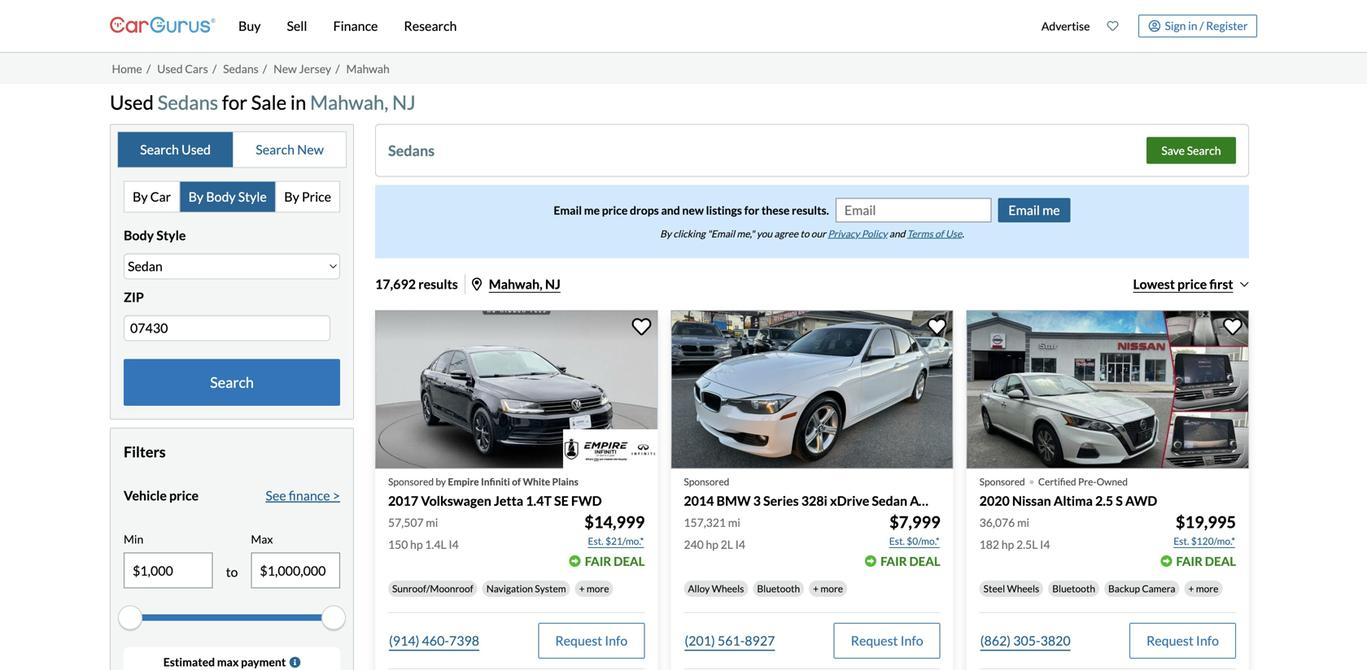 Task type: vqa. For each thing, say whether or not it's contained in the screenshot.
'Sponsored' within SPONSORED BY EMPIRE INFINITI OF WHITE PLAINS 2017 VOLKSWAGEN JETTA 1.4T SE FWD
yes



Task type: locate. For each thing, give the bounding box(es) containing it.
+ more for $14,999
[[579, 583, 609, 595]]

0 horizontal spatial request info button
[[538, 623, 645, 659]]

research button
[[391, 0, 470, 52]]

hp right 150
[[410, 538, 423, 552]]

2 i4 from the left
[[736, 538, 746, 552]]

2 horizontal spatial hp
[[1002, 538, 1015, 552]]

body down by car at the left top of the page
[[124, 227, 154, 243]]

/ left register
[[1200, 19, 1204, 32]]

1 vertical spatial new
[[297, 142, 324, 157]]

2 horizontal spatial mi
[[1018, 516, 1030, 530]]

3820
[[1041, 633, 1071, 649]]

2 request info button from the left
[[834, 623, 941, 659]]

3 est. from the left
[[1174, 536, 1190, 547]]

jetta
[[494, 493, 524, 509]]

3 hp from the left
[[1002, 538, 1015, 552]]

fair
[[585, 554, 612, 569], [881, 554, 907, 569], [1177, 554, 1203, 569]]

email for email me
[[1009, 202, 1040, 218]]

awd inside sponsored 2014 bmw 3 series 328i xdrive sedan awd
[[910, 493, 942, 509]]

+ for $14,999
[[579, 583, 585, 595]]

1 horizontal spatial body
[[206, 189, 236, 205]]

bluetooth left backup
[[1053, 583, 1096, 595]]

1 request info from the left
[[555, 633, 628, 649]]

mi up the 1.4l
[[426, 516, 438, 530]]

email
[[1009, 202, 1040, 218], [554, 203, 582, 217]]

fair deal down est. $120/mo.* button
[[1177, 554, 1237, 569]]

1 horizontal spatial bluetooth
[[1053, 583, 1096, 595]]

0 horizontal spatial request info
[[555, 633, 628, 649]]

0 horizontal spatial fair deal
[[585, 554, 645, 569]]

1 vertical spatial in
[[290, 91, 306, 114]]

sponsored up 2017 on the bottom of page
[[388, 476, 434, 488]]

0 horizontal spatial nj
[[392, 91, 416, 114]]

2 bluetooth from the left
[[1053, 583, 1096, 595]]

used down home link at the top left of page
[[110, 91, 154, 114]]

by clicking "email me," you agree to our privacy policy and terms of use .
[[660, 228, 965, 240]]

3 i4 from the left
[[1040, 538, 1051, 552]]

by left car
[[133, 189, 148, 205]]

owned
[[1097, 476, 1128, 488]]

est. inside $19,995 est. $120/mo.*
[[1174, 536, 1190, 547]]

search
[[140, 142, 179, 157], [256, 142, 295, 157], [1187, 144, 1222, 157], [210, 374, 254, 392]]

body right car
[[206, 189, 236, 205]]

hp for ·
[[1002, 538, 1015, 552]]

hp inside 157,321 mi 240 hp 2l i4
[[706, 538, 719, 552]]

0 vertical spatial of
[[935, 228, 944, 240]]

fair deal down est. $21/mo.* button
[[585, 554, 645, 569]]

mi inside '36,076 mi 182 hp 2.5l i4'
[[1018, 516, 1030, 530]]

filters
[[124, 443, 166, 461]]

2 awd from the left
[[1126, 493, 1158, 509]]

2 + from the left
[[813, 583, 819, 595]]

by inside tab
[[284, 189, 299, 205]]

mahwah, right map marker alt icon
[[489, 276, 543, 292]]

/
[[1200, 19, 1204, 32], [146, 62, 151, 76], [212, 62, 217, 76], [263, 62, 267, 76], [336, 62, 340, 76]]

3 sponsored from the left
[[980, 476, 1026, 488]]

tab list down search used tab
[[124, 181, 340, 213]]

request info button for ·
[[1130, 623, 1237, 659]]

Min text field
[[125, 554, 212, 588]]

tab list up by body style
[[117, 131, 347, 168]]

by inside 'tab'
[[133, 189, 148, 205]]

more for $14,999
[[587, 583, 609, 595]]

sponsored inside sponsored 2014 bmw 3 series 328i xdrive sedan awd
[[684, 476, 730, 488]]

1 horizontal spatial sedans
[[223, 62, 259, 76]]

1 horizontal spatial me
[[1043, 202, 1060, 218]]

0 vertical spatial mahwah,
[[310, 91, 389, 114]]

3 + more from the left
[[1189, 583, 1219, 595]]

nj
[[392, 91, 416, 114], [545, 276, 561, 292]]

hp
[[410, 538, 423, 552], [706, 538, 719, 552], [1002, 538, 1015, 552]]

by
[[133, 189, 148, 205], [189, 189, 204, 205], [284, 189, 299, 205], [660, 228, 672, 240]]

0 horizontal spatial hp
[[410, 538, 423, 552]]

bluetooth up 8927
[[757, 583, 800, 595]]

1 horizontal spatial nj
[[545, 276, 561, 292]]

$7,999 est. $0/mo.*
[[890, 513, 941, 547]]

se
[[554, 493, 569, 509]]

mi inside 157,321 mi 240 hp 2l i4
[[728, 516, 741, 530]]

2 hp from the left
[[706, 538, 719, 552]]

1 deal from the left
[[614, 554, 645, 569]]

buy button
[[226, 0, 274, 52]]

style down car
[[157, 227, 186, 243]]

estimated
[[163, 656, 215, 670]]

sign in / register menu item
[[1127, 15, 1258, 37]]

0 vertical spatial new
[[274, 62, 297, 76]]

3 fair deal from the left
[[1177, 554, 1237, 569]]

sign in / register
[[1165, 19, 1248, 32]]

finance button
[[320, 0, 391, 52]]

info for ·
[[1197, 633, 1220, 649]]

1 fair deal from the left
[[585, 554, 645, 569]]

2014
[[684, 493, 714, 509]]

2020
[[980, 493, 1010, 509]]

1 wheels from the left
[[712, 583, 744, 595]]

2 vertical spatial sedans
[[388, 141, 435, 159]]

1 est. from the left
[[588, 536, 604, 547]]

search up car
[[140, 142, 179, 157]]

by price tab
[[276, 182, 339, 212]]

0 horizontal spatial me
[[584, 203, 600, 217]]

awd right s
[[1126, 493, 1158, 509]]

3 request info from the left
[[1147, 633, 1220, 649]]

sponsored up 2014
[[684, 476, 730, 488]]

in right sign
[[1189, 19, 1198, 32]]

results.
[[792, 203, 829, 217]]

sponsored inside 'sponsored by empire infiniti of white plains 2017 volkswagen jetta 1.4t se fwd'
[[388, 476, 434, 488]]

0 horizontal spatial more
[[587, 583, 609, 595]]

1 bluetooth from the left
[[757, 583, 800, 595]]

sponsored
[[388, 476, 434, 488], [684, 476, 730, 488], [980, 476, 1026, 488]]

+ more
[[579, 583, 609, 595], [813, 583, 843, 595], [1189, 583, 1219, 595]]

36,076
[[980, 516, 1015, 530]]

by left clicking
[[660, 228, 672, 240]]

3 request info button from the left
[[1130, 623, 1237, 659]]

sunroof/moonroof
[[392, 583, 474, 595]]

2 horizontal spatial more
[[1197, 583, 1219, 595]]

to left our
[[801, 228, 810, 240]]

hp inside '36,076 mi 182 hp 2.5l i4'
[[1002, 538, 1015, 552]]

est. down $14,999
[[588, 536, 604, 547]]

in right sale
[[290, 91, 306, 114]]

est. down $7,999 at the right of the page
[[890, 536, 905, 547]]

+ for $7,999
[[813, 583, 819, 595]]

i4 right the 1.4l
[[449, 538, 459, 552]]

0 horizontal spatial wheels
[[712, 583, 744, 595]]

of
[[935, 228, 944, 240], [512, 476, 521, 488]]

1 vertical spatial body
[[124, 227, 154, 243]]

me for email me
[[1043, 202, 1060, 218]]

est. inside '$14,999 est. $21/mo.*'
[[588, 536, 604, 547]]

system
[[535, 583, 566, 595]]

wheels right the alloy
[[712, 583, 744, 595]]

awd up $7,999 at the right of the page
[[910, 493, 942, 509]]

2 horizontal spatial est.
[[1174, 536, 1190, 547]]

.
[[962, 228, 965, 240]]

i4 for 2014
[[736, 538, 746, 552]]

i4 inside 57,507 mi 150 hp 1.4l i4
[[449, 538, 459, 552]]

and left the new
[[661, 203, 680, 217]]

1 horizontal spatial of
[[935, 228, 944, 240]]

0 vertical spatial and
[[661, 203, 680, 217]]

0 horizontal spatial mi
[[426, 516, 438, 530]]

1 horizontal spatial + more
[[813, 583, 843, 595]]

0 horizontal spatial style
[[157, 227, 186, 243]]

1 horizontal spatial deal
[[910, 554, 941, 569]]

price left drops
[[602, 203, 628, 217]]

wheels
[[712, 583, 744, 595], [1007, 583, 1040, 595]]

1 horizontal spatial request info
[[851, 633, 924, 649]]

0 vertical spatial body
[[206, 189, 236, 205]]

2 sponsored from the left
[[684, 476, 730, 488]]

3 mi from the left
[[1018, 516, 1030, 530]]

0 vertical spatial used
[[157, 62, 183, 76]]

1 + from the left
[[579, 583, 585, 595]]

1 vertical spatial of
[[512, 476, 521, 488]]

561-
[[718, 633, 745, 649]]

2 horizontal spatial i4
[[1040, 538, 1051, 552]]

2017
[[388, 493, 419, 509]]

1 info from the left
[[605, 633, 628, 649]]

1 horizontal spatial fair
[[881, 554, 907, 569]]

1 horizontal spatial mi
[[728, 516, 741, 530]]

0 horizontal spatial mahwah,
[[310, 91, 389, 114]]

alpine white 2014 bmw 3 series 328i xdrive sedan awd sedan all-wheel drive automatic image
[[671, 310, 954, 469]]

of left use
[[935, 228, 944, 240]]

1 horizontal spatial to
[[801, 228, 810, 240]]

3 deal from the left
[[1206, 554, 1237, 569]]

clicking
[[674, 228, 706, 240]]

1 horizontal spatial info
[[901, 633, 924, 649]]

1 horizontal spatial awd
[[1126, 493, 1158, 509]]

mi for 2014
[[728, 516, 741, 530]]

1 horizontal spatial in
[[1189, 19, 1198, 32]]

search down sale
[[256, 142, 295, 157]]

menu bar
[[216, 0, 1033, 52]]

email inside button
[[1009, 202, 1040, 218]]

est.
[[588, 536, 604, 547], [890, 536, 905, 547], [1174, 536, 1190, 547]]

of left white
[[512, 476, 521, 488]]

wheels for 2014
[[712, 583, 744, 595]]

2 horizontal spatial info
[[1197, 633, 1220, 649]]

navigation
[[487, 583, 533, 595]]

2 wheels from the left
[[1007, 583, 1040, 595]]

sponsored 2014 bmw 3 series 328i xdrive sedan awd
[[684, 476, 942, 509]]

hp inside 57,507 mi 150 hp 1.4l i4
[[410, 538, 423, 552]]

2 horizontal spatial sponsored
[[980, 476, 1026, 488]]

(201) 561-8927 button
[[684, 623, 776, 659]]

1 horizontal spatial style
[[238, 189, 267, 205]]

17,692
[[375, 276, 416, 292]]

me
[[1043, 202, 1060, 218], [584, 203, 600, 217]]

nj down the research dropdown button
[[392, 91, 416, 114]]

new up by price
[[297, 142, 324, 157]]

altima
[[1054, 493, 1093, 509]]

request for empire infiniti of white plains
[[555, 633, 603, 649]]

price right vehicle
[[169, 488, 199, 504]]

/ right home
[[146, 62, 151, 76]]

57,507 mi 150 hp 1.4l i4
[[388, 516, 459, 552]]

to right 'min' text box
[[226, 565, 238, 581]]

sponsored up 2020
[[980, 476, 1026, 488]]

email me price drops and new listings for these results.
[[554, 203, 829, 217]]

bluetooth
[[757, 583, 800, 595], [1053, 583, 1096, 595]]

1 horizontal spatial for
[[745, 203, 760, 217]]

saved cars image
[[1108, 20, 1119, 32]]

3 request from the left
[[1147, 633, 1194, 649]]

user icon image
[[1149, 20, 1161, 32]]

search new
[[256, 142, 324, 157]]

(914) 460-7398 button
[[388, 623, 480, 659]]

1 request from the left
[[555, 633, 603, 649]]

1 + more from the left
[[579, 583, 609, 595]]

0 horizontal spatial email
[[554, 203, 582, 217]]

search inside tab
[[140, 142, 179, 157]]

3 info from the left
[[1197, 633, 1220, 649]]

tab list containing search used
[[117, 131, 347, 168]]

search inside button
[[210, 374, 254, 392]]

1 vertical spatial sedans
[[158, 91, 218, 114]]

2 horizontal spatial request
[[1147, 633, 1194, 649]]

1 vertical spatial mahwah,
[[489, 276, 543, 292]]

1 vertical spatial tab list
[[124, 181, 340, 213]]

mahwah, down mahwah at left top
[[310, 91, 389, 114]]

0 horizontal spatial info
[[605, 633, 628, 649]]

awd inside sponsored · certified pre-owned 2020 nissan altima 2.5 s awd
[[1126, 493, 1158, 509]]

3 more from the left
[[1197, 583, 1219, 595]]

0 vertical spatial in
[[1189, 19, 1198, 32]]

sell
[[287, 18, 307, 34]]

0 horizontal spatial request
[[555, 633, 603, 649]]

1 fair from the left
[[585, 554, 612, 569]]

est. down $19,995
[[1174, 536, 1190, 547]]

2 mi from the left
[[728, 516, 741, 530]]

1 horizontal spatial sponsored
[[684, 476, 730, 488]]

new
[[683, 203, 704, 217]]

s
[[1116, 493, 1123, 509]]

info circle image
[[289, 657, 301, 669]]

1 horizontal spatial price
[[602, 203, 628, 217]]

wheels right steel
[[1007, 583, 1040, 595]]

1 horizontal spatial i4
[[736, 538, 746, 552]]

used sedans for sale in mahwah, nj
[[110, 91, 416, 114]]

request info
[[555, 633, 628, 649], [851, 633, 924, 649], [1147, 633, 1220, 649]]

in
[[1189, 19, 1198, 32], [290, 91, 306, 114]]

1 mi from the left
[[426, 516, 438, 530]]

camera
[[1142, 583, 1176, 595]]

3 fair from the left
[[1177, 554, 1203, 569]]

nj right map marker alt icon
[[545, 276, 561, 292]]

agree
[[775, 228, 799, 240]]

sponsored · certified pre-owned 2020 nissan altima 2.5 s awd
[[980, 466, 1158, 509]]

2 est. from the left
[[890, 536, 905, 547]]

2 + more from the left
[[813, 583, 843, 595]]

wheels for ·
[[1007, 583, 1040, 595]]

2 horizontal spatial request info
[[1147, 633, 1220, 649]]

mi up 2.5l
[[1018, 516, 1030, 530]]

1 horizontal spatial new
[[297, 142, 324, 157]]

1 request info button from the left
[[538, 623, 645, 659]]

used left cars
[[157, 62, 183, 76]]

0 horizontal spatial i4
[[449, 538, 459, 552]]

0 horizontal spatial price
[[169, 488, 199, 504]]

more
[[587, 583, 609, 595], [821, 583, 843, 595], [1197, 583, 1219, 595]]

2 deal from the left
[[910, 554, 941, 569]]

tab list
[[117, 131, 347, 168], [124, 181, 340, 213]]

for left these
[[745, 203, 760, 217]]

1 vertical spatial to
[[226, 565, 238, 581]]

and
[[661, 203, 680, 217], [890, 228, 906, 240]]

see finance >
[[266, 488, 340, 504]]

mi for ·
[[1018, 516, 1030, 530]]

certified
[[1039, 476, 1077, 488]]

request info button
[[538, 623, 645, 659], [834, 623, 941, 659], [1130, 623, 1237, 659]]

/ right sedans link
[[263, 62, 267, 76]]

and right policy
[[890, 228, 906, 240]]

i4 inside '36,076 mi 182 hp 2.5l i4'
[[1040, 538, 1051, 552]]

estimated max payment
[[163, 656, 286, 670]]

plains
[[552, 476, 579, 488]]

sedans
[[223, 62, 259, 76], [158, 91, 218, 114], [388, 141, 435, 159]]

menu
[[1033, 3, 1258, 49]]

/ inside "sign in / register" link
[[1200, 19, 1204, 32]]

map marker alt image
[[472, 278, 482, 291]]

0 horizontal spatial fair
[[585, 554, 612, 569]]

white 2020 nissan altima 2.5 s awd sedan all-wheel drive continuously variable transmission image
[[967, 310, 1250, 469]]

0 horizontal spatial sponsored
[[388, 476, 434, 488]]

0 horizontal spatial bluetooth
[[757, 583, 800, 595]]

0 vertical spatial to
[[801, 228, 810, 240]]

search down the zip phone field
[[210, 374, 254, 392]]

1 awd from the left
[[910, 493, 942, 509]]

body style
[[124, 227, 186, 243]]

1 horizontal spatial est.
[[890, 536, 905, 547]]

2 horizontal spatial request info button
[[1130, 623, 1237, 659]]

0 horizontal spatial + more
[[579, 583, 609, 595]]

1 sponsored from the left
[[388, 476, 434, 488]]

1 hp from the left
[[410, 538, 423, 552]]

0 horizontal spatial of
[[512, 476, 521, 488]]

by left price
[[284, 189, 299, 205]]

0 horizontal spatial in
[[290, 91, 306, 114]]

1 i4 from the left
[[449, 538, 459, 552]]

1 horizontal spatial more
[[821, 583, 843, 595]]

style left by price
[[238, 189, 267, 205]]

search inside "tab"
[[256, 142, 295, 157]]

+
[[579, 583, 585, 595], [813, 583, 819, 595], [1189, 583, 1195, 595]]

fair down est. $21/mo.* button
[[585, 554, 612, 569]]

menu containing sign in / register
[[1033, 3, 1258, 49]]

2 fair from the left
[[881, 554, 907, 569]]

request info for empire infiniti of white plains
[[555, 633, 628, 649]]

by inside tab
[[189, 189, 204, 205]]

i4 right 2.5l
[[1040, 538, 1051, 552]]

i4 for ·
[[1040, 538, 1051, 552]]

steel wheels
[[984, 583, 1040, 595]]

i4 for by
[[449, 538, 459, 552]]

deal down the '$120/mo.*' on the bottom right of page
[[1206, 554, 1237, 569]]

1 horizontal spatial and
[[890, 228, 906, 240]]

1 horizontal spatial fair deal
[[881, 554, 941, 569]]

deal down $21/mo.*
[[614, 554, 645, 569]]

2.5l
[[1017, 538, 1038, 552]]

hp right 182
[[1002, 538, 1015, 552]]

0 horizontal spatial +
[[579, 583, 585, 595]]

1 horizontal spatial request
[[851, 633, 898, 649]]

2 fair deal from the left
[[881, 554, 941, 569]]

1 horizontal spatial email
[[1009, 202, 1040, 218]]

0 vertical spatial style
[[238, 189, 267, 205]]

new left jersey
[[274, 62, 297, 76]]

fair down est. $120/mo.* button
[[1177, 554, 1203, 569]]

2 horizontal spatial deal
[[1206, 554, 1237, 569]]

search right "save"
[[1187, 144, 1222, 157]]

2 horizontal spatial +
[[1189, 583, 1195, 595]]

36,076 mi 182 hp 2.5l i4
[[980, 516, 1051, 552]]

0 vertical spatial tab list
[[117, 131, 347, 168]]

2 vertical spatial used
[[182, 142, 211, 157]]

1 horizontal spatial request info button
[[834, 623, 941, 659]]

i4 right 2l
[[736, 538, 746, 552]]

fair down est. $0/mo.* button
[[881, 554, 907, 569]]

by body style tab
[[180, 182, 276, 212]]

1 horizontal spatial wheels
[[1007, 583, 1040, 595]]

mi down bmw on the right of the page
[[728, 516, 741, 530]]

drops
[[630, 203, 659, 217]]

hp left 2l
[[706, 538, 719, 552]]

305-
[[1014, 633, 1041, 649]]

advertise
[[1042, 19, 1090, 33]]

fair deal down est. $0/mo.* button
[[881, 554, 941, 569]]

new jersey link
[[274, 62, 331, 76]]

1 horizontal spatial hp
[[706, 538, 719, 552]]

max
[[251, 533, 273, 547]]

0 horizontal spatial deal
[[614, 554, 645, 569]]

for left sale
[[222, 91, 247, 114]]

by right car
[[189, 189, 204, 205]]

i4 inside 157,321 mi 240 hp 2l i4
[[736, 538, 746, 552]]

2017 volkswagen jetta 1.4t se fwd sedan front-wheel drive automatic image
[[375, 310, 658, 469]]

0 horizontal spatial for
[[222, 91, 247, 114]]

me inside button
[[1043, 202, 1060, 218]]

$120/mo.*
[[1192, 536, 1236, 547]]

fair deal for empire infiniti of white plains
[[585, 554, 645, 569]]

2 horizontal spatial fair deal
[[1177, 554, 1237, 569]]

2 more from the left
[[821, 583, 843, 595]]

used up by body style
[[182, 142, 211, 157]]

deal down $0/mo.*
[[910, 554, 941, 569]]

used
[[157, 62, 183, 76], [110, 91, 154, 114], [182, 142, 211, 157]]

1 more from the left
[[587, 583, 609, 595]]

mi inside 57,507 mi 150 hp 1.4l i4
[[426, 516, 438, 530]]

sponsored inside sponsored · certified pre-owned 2020 nissan altima 2.5 s awd
[[980, 476, 1026, 488]]



Task type: describe. For each thing, give the bounding box(es) containing it.
terms of use link
[[907, 228, 962, 240]]

advertise link
[[1033, 3, 1099, 49]]

search button
[[124, 359, 340, 406]]

cargurus logo homepage link image
[[110, 3, 216, 49]]

1.4l
[[425, 538, 447, 552]]

request info button for empire infiniti of white plains
[[538, 623, 645, 659]]

by body style
[[189, 189, 267, 205]]

search used tab
[[118, 132, 234, 167]]

1 vertical spatial price
[[169, 488, 199, 504]]

est. $0/mo.* button
[[889, 534, 941, 550]]

Max text field
[[252, 554, 339, 588]]

deal for empire infiniti of white plains
[[614, 554, 645, 569]]

me,"
[[737, 228, 755, 240]]

used cars link
[[157, 62, 208, 76]]

terms
[[907, 228, 933, 240]]

(201)
[[685, 633, 715, 649]]

2 request info from the left
[[851, 633, 924, 649]]

7398
[[449, 633, 480, 649]]

fair for ·
[[1177, 554, 1203, 569]]

pre-
[[1079, 476, 1097, 488]]

zip
[[124, 289, 144, 305]]

(862) 305-3820 button
[[980, 623, 1072, 659]]

1.4t
[[526, 493, 552, 509]]

est. for empire infiniti of white plains
[[588, 536, 604, 547]]

3 + from the left
[[1189, 583, 1195, 595]]

sign in / register link
[[1139, 15, 1258, 37]]

empire
[[448, 476, 479, 488]]

fair for empire infiniti of white plains
[[585, 554, 612, 569]]

our
[[811, 228, 826, 240]]

bluetooth for ·
[[1053, 583, 1096, 595]]

1 horizontal spatial mahwah,
[[489, 276, 543, 292]]

mi for by
[[426, 516, 438, 530]]

0 horizontal spatial sedans
[[158, 91, 218, 114]]

0 vertical spatial sedans
[[223, 62, 259, 76]]

white
[[523, 476, 550, 488]]

460-
[[422, 633, 449, 649]]

backup
[[1109, 583, 1141, 595]]

see finance > link
[[266, 486, 340, 506]]

alloy wheels
[[688, 583, 744, 595]]

(201) 561-8927
[[685, 633, 775, 649]]

search new tab
[[234, 132, 346, 167]]

privacy policy link
[[828, 228, 888, 240]]

est. $21/mo.* button
[[587, 534, 645, 550]]

of inside 'sponsored by empire infiniti of white plains 2017 volkswagen jetta 1.4t se fwd'
[[512, 476, 521, 488]]

fair deal for ·
[[1177, 554, 1237, 569]]

mahwah, nj button
[[472, 276, 561, 292]]

save
[[1162, 144, 1185, 157]]

email me button
[[998, 198, 1071, 222]]

2l
[[721, 538, 733, 552]]

me for email me price drops and new listings for these results.
[[584, 203, 600, 217]]

sale
[[251, 91, 287, 114]]

search inside button
[[1187, 144, 1222, 157]]

+ more for $7,999
[[813, 583, 843, 595]]

email for email me price drops and new listings for these results.
[[554, 203, 582, 217]]

used inside tab
[[182, 142, 211, 157]]

new inside "tab"
[[297, 142, 324, 157]]

hp for by
[[410, 538, 423, 552]]

est. for ·
[[1174, 536, 1190, 547]]

home link
[[112, 62, 142, 76]]

2.5
[[1096, 493, 1114, 509]]

series
[[764, 493, 799, 509]]

0 horizontal spatial and
[[661, 203, 680, 217]]

(914) 460-7398
[[389, 633, 480, 649]]

bluetooth for 2014
[[757, 583, 800, 595]]

vehicle
[[124, 488, 167, 504]]

$0/mo.*
[[907, 536, 940, 547]]

$14,999 est. $21/mo.*
[[585, 513, 645, 547]]

hp for 2014
[[706, 538, 719, 552]]

home / used cars / sedans / new jersey / mahwah
[[112, 62, 390, 76]]

$19,995
[[1176, 513, 1237, 532]]

3
[[754, 493, 761, 509]]

empire infiniti of white plains image
[[563, 430, 658, 469]]

volkswagen
[[421, 493, 492, 509]]

use
[[946, 228, 962, 240]]

0 horizontal spatial to
[[226, 565, 238, 581]]

search for search used
[[140, 142, 179, 157]]

by for by price
[[284, 189, 299, 205]]

body inside tab
[[206, 189, 236, 205]]

search used
[[140, 142, 211, 157]]

info for empire infiniti of white plains
[[605, 633, 628, 649]]

1 vertical spatial used
[[110, 91, 154, 114]]

backup camera
[[1109, 583, 1176, 595]]

cargurus logo homepage link link
[[110, 3, 216, 49]]

steel
[[984, 583, 1006, 595]]

/ right cars
[[212, 62, 217, 76]]

deal for ·
[[1206, 554, 1237, 569]]

save search button
[[1147, 137, 1237, 164]]

by for by car
[[133, 189, 148, 205]]

est. inside $7,999 est. $0/mo.*
[[890, 536, 905, 547]]

finance
[[289, 488, 330, 504]]

request info for ·
[[1147, 633, 1220, 649]]

0 vertical spatial price
[[602, 203, 628, 217]]

0 vertical spatial for
[[222, 91, 247, 114]]

these
[[762, 203, 790, 217]]

Email email field
[[837, 199, 991, 222]]

payment
[[241, 656, 286, 670]]

by car
[[133, 189, 171, 205]]

by car tab
[[125, 182, 180, 212]]

sign
[[1165, 19, 1186, 32]]

by for by body style
[[189, 189, 204, 205]]

buy
[[239, 18, 261, 34]]

0 vertical spatial nj
[[392, 91, 416, 114]]

fwd
[[571, 493, 602, 509]]

2 request from the left
[[851, 633, 898, 649]]

sponsored for 2014
[[684, 476, 730, 488]]

sedans link
[[223, 62, 259, 76]]

ZIP telephone field
[[124, 315, 331, 341]]

2 info from the left
[[901, 633, 924, 649]]

sponsored for by
[[388, 476, 434, 488]]

(862) 305-3820
[[981, 633, 1071, 649]]

$21/mo.*
[[606, 536, 644, 547]]

tab list containing by car
[[124, 181, 340, 213]]

/ right jersey
[[336, 62, 340, 76]]

nissan
[[1013, 493, 1052, 509]]

search for search new
[[256, 142, 295, 157]]

8927
[[745, 633, 775, 649]]

search for search
[[210, 374, 254, 392]]

home
[[112, 62, 142, 76]]

sponsored for ·
[[980, 476, 1026, 488]]

2 horizontal spatial sedans
[[388, 141, 435, 159]]

request for ·
[[1147, 633, 1194, 649]]

(914)
[[389, 633, 420, 649]]

vehicle price
[[124, 488, 199, 504]]

max
[[217, 656, 239, 670]]

est. $120/mo.* button
[[1173, 534, 1237, 550]]

by price
[[284, 189, 331, 205]]

17,692 results
[[375, 276, 458, 292]]

sell button
[[274, 0, 320, 52]]

0 horizontal spatial new
[[274, 62, 297, 76]]

150
[[388, 538, 408, 552]]

min
[[124, 533, 143, 547]]

$19,995 est. $120/mo.*
[[1174, 513, 1237, 547]]

mahwah
[[346, 62, 390, 76]]

1 vertical spatial for
[[745, 203, 760, 217]]

finance
[[333, 18, 378, 34]]

navigation system
[[487, 583, 566, 595]]

$7,999
[[890, 513, 941, 532]]

bmw
[[717, 493, 751, 509]]

style inside tab
[[238, 189, 267, 205]]

email me
[[1009, 202, 1060, 218]]

"email
[[708, 228, 735, 240]]

car
[[150, 189, 171, 205]]

1 vertical spatial style
[[157, 227, 186, 243]]

0 horizontal spatial body
[[124, 227, 154, 243]]

menu bar containing buy
[[216, 0, 1033, 52]]

alloy
[[688, 583, 710, 595]]

in inside "sign in / register" link
[[1189, 19, 1198, 32]]

more for $7,999
[[821, 583, 843, 595]]



